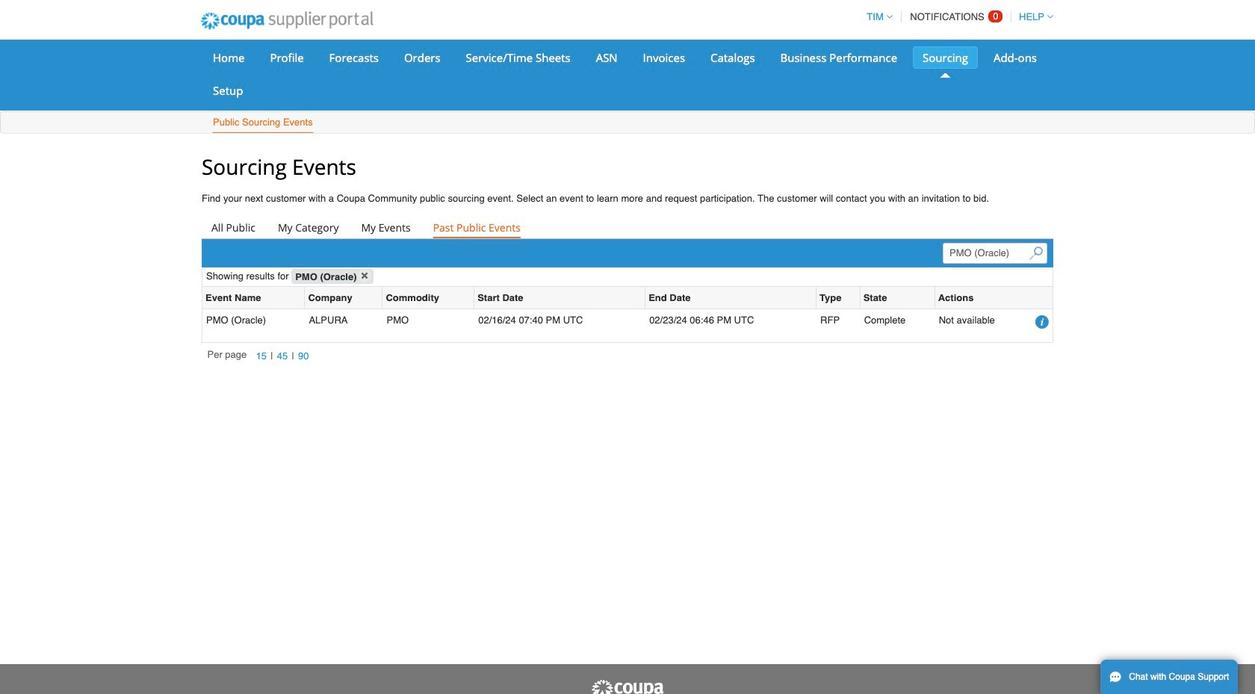 Task type: vqa. For each thing, say whether or not it's contained in the screenshot.
Competitors dropdown button
no



Task type: describe. For each thing, give the bounding box(es) containing it.
0 horizontal spatial navigation
[[207, 348, 313, 365]]

clear filter image
[[358, 269, 372, 283]]

Search text field
[[943, 243, 1047, 264]]



Task type: locate. For each thing, give the bounding box(es) containing it.
1 horizontal spatial coupa supplier portal image
[[590, 679, 665, 694]]

1 vertical spatial navigation
[[207, 348, 313, 365]]

0 horizontal spatial coupa supplier portal image
[[191, 2, 383, 40]]

1 vertical spatial coupa supplier portal image
[[590, 679, 665, 694]]

0 vertical spatial coupa supplier portal image
[[191, 2, 383, 40]]

navigation
[[860, 2, 1053, 31], [207, 348, 313, 365]]

1 horizontal spatial navigation
[[860, 2, 1053, 31]]

tab list
[[202, 218, 1053, 239]]

coupa supplier portal image
[[191, 2, 383, 40], [590, 679, 665, 694]]

0 vertical spatial navigation
[[860, 2, 1053, 31]]

search image
[[1029, 246, 1043, 260]]



